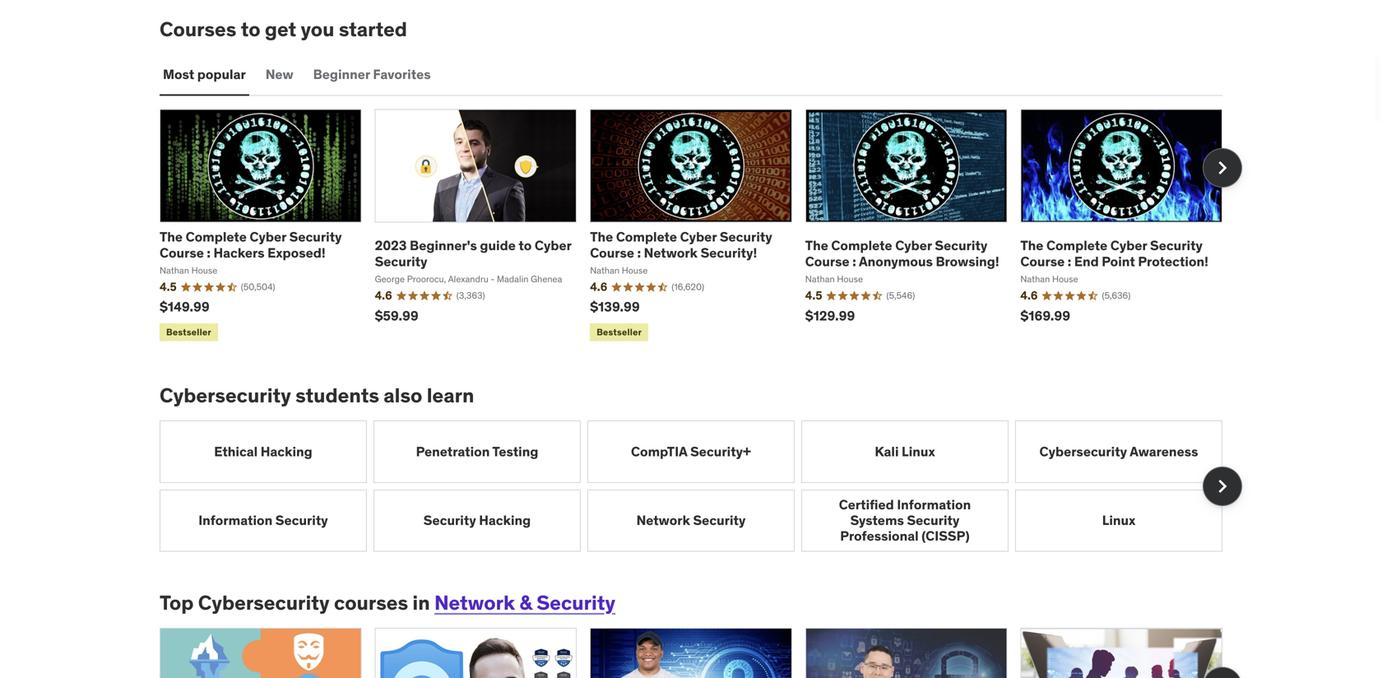 Task type: vqa. For each thing, say whether or not it's contained in the screenshot.
Expanded view icon
no



Task type: describe. For each thing, give the bounding box(es) containing it.
certified information systems security professional (cissp)
[[839, 496, 971, 544]]

ethical
[[214, 443, 258, 460]]

1 vertical spatial network
[[637, 512, 690, 529]]

penetration testing
[[416, 443, 539, 460]]

you
[[301, 17, 335, 42]]

the complete cyber security course : anonymous browsing! link
[[805, 237, 1000, 270]]

2 vertical spatial network
[[435, 590, 515, 615]]

carousel element containing ethical hacking
[[160, 421, 1243, 552]]

penetration testing link
[[374, 421, 581, 483]]

to inside 2023 beginner's guide to cyber security
[[519, 237, 532, 254]]

network & security link
[[435, 590, 616, 615]]

cyber for the complete cyber security course : end point protection!
[[1111, 237, 1147, 254]]

hackers
[[214, 244, 265, 261]]

course for the complete cyber security course : anonymous browsing!
[[805, 253, 850, 270]]

hacking for ethical hacking
[[261, 443, 312, 460]]

end
[[1075, 253, 1099, 270]]

ethical hacking
[[214, 443, 312, 460]]

ethical hacking link
[[160, 421, 367, 483]]

complete for anonymous
[[831, 237, 893, 254]]

beginner favorites button
[[310, 55, 434, 94]]

courses to get you started
[[160, 17, 407, 42]]

kali linux link
[[802, 421, 1009, 483]]

: for end
[[1068, 253, 1072, 270]]

beginner
[[313, 66, 370, 83]]

complete for network
[[616, 228, 677, 245]]

next image
[[1210, 473, 1236, 499]]

certified information systems security professional (cissp) link
[[802, 489, 1009, 552]]

the for the complete cyber security course : network security!
[[590, 228, 613, 245]]

comptia
[[631, 443, 688, 460]]

testing
[[492, 443, 539, 460]]

kali linux
[[875, 443, 935, 460]]

: for network
[[637, 244, 641, 261]]

cybersecurity students also learn
[[160, 383, 474, 408]]

exposed!
[[268, 244, 326, 261]]

most
[[163, 66, 194, 83]]

course for the complete cyber security course : hackers exposed!
[[160, 244, 204, 261]]

certified
[[839, 496, 894, 513]]

2023
[[375, 237, 407, 254]]

new button
[[262, 55, 297, 94]]

information security link
[[160, 489, 367, 552]]

the complete cyber security course : hackers exposed! link
[[160, 228, 342, 261]]

next image
[[1210, 155, 1236, 181]]

complete for end
[[1047, 237, 1108, 254]]

1 horizontal spatial linux
[[1102, 512, 1136, 529]]

awareness
[[1130, 443, 1199, 460]]

courses
[[334, 590, 408, 615]]

information inside information security link
[[199, 512, 273, 529]]

protection!
[[1138, 253, 1209, 270]]

cybersecurity for cybersecurity students also learn
[[160, 383, 291, 408]]

in
[[413, 590, 430, 615]]

courses
[[160, 17, 236, 42]]

(cissp)
[[922, 528, 970, 544]]

security inside certified information systems security professional (cissp)
[[907, 512, 960, 529]]

security inside 2023 beginner's guide to cyber security
[[375, 253, 428, 270]]

comptia security+ link
[[588, 421, 795, 483]]

kali
[[875, 443, 899, 460]]

information inside certified information systems security professional (cissp)
[[897, 496, 971, 513]]

the complete cyber security course : anonymous browsing!
[[805, 237, 1000, 270]]

0 vertical spatial linux
[[902, 443, 935, 460]]

security inside the complete cyber security course : end point protection!
[[1150, 237, 1203, 254]]

most popular button
[[160, 55, 249, 94]]

security hacking
[[424, 512, 531, 529]]

complete for hackers
[[186, 228, 247, 245]]

: for anonymous
[[853, 253, 856, 270]]

cyber for the complete cyber security course : anonymous browsing!
[[895, 237, 932, 254]]

the for the complete cyber security course : anonymous browsing!
[[805, 237, 829, 254]]



Task type: locate. For each thing, give the bounding box(es) containing it.
cyber inside the complete cyber security course : network security!
[[680, 228, 717, 245]]

to right guide
[[519, 237, 532, 254]]

penetration
[[416, 443, 490, 460]]

cybersecurity
[[160, 383, 291, 408], [1040, 443, 1127, 460], [198, 590, 330, 615]]

1 vertical spatial carousel element
[[160, 421, 1243, 552]]

top cybersecurity courses in network & security
[[160, 590, 616, 615]]

cybersecurity awareness link
[[1015, 421, 1223, 483]]

network inside the complete cyber security course : network security!
[[644, 244, 698, 261]]

browsing!
[[936, 253, 1000, 270]]

the complete cyber security course : network security!
[[590, 228, 773, 261]]

0 vertical spatial network
[[644, 244, 698, 261]]

to
[[241, 17, 261, 42], [519, 237, 532, 254]]

2023 beginner's guide to cyber security link
[[375, 237, 572, 270]]

hacking for security hacking
[[479, 512, 531, 529]]

course inside the complete cyber security course : end point protection!
[[1021, 253, 1065, 270]]

0 vertical spatial hacking
[[261, 443, 312, 460]]

favorites
[[373, 66, 431, 83]]

1 vertical spatial cybersecurity
[[1040, 443, 1127, 460]]

security inside the complete cyber security course : anonymous browsing!
[[935, 237, 988, 254]]

beginner's
[[410, 237, 477, 254]]

linux right the kali
[[902, 443, 935, 460]]

complete inside the complete cyber security course : anonymous browsing!
[[831, 237, 893, 254]]

hacking
[[261, 443, 312, 460], [479, 512, 531, 529]]

the for the complete cyber security course : hackers exposed!
[[160, 228, 183, 245]]

security
[[289, 228, 342, 245], [720, 228, 773, 245], [935, 237, 988, 254], [1150, 237, 1203, 254], [375, 253, 428, 270], [275, 512, 328, 529], [424, 512, 476, 529], [693, 512, 746, 529], [907, 512, 960, 529], [537, 590, 616, 615]]

course for the complete cyber security course : end point protection!
[[1021, 253, 1065, 270]]

network security
[[637, 512, 746, 529]]

0 vertical spatial carousel element
[[160, 109, 1243, 344]]

1 vertical spatial linux
[[1102, 512, 1136, 529]]

security inside the complete cyber security course : hackers exposed!
[[289, 228, 342, 245]]

0 horizontal spatial hacking
[[261, 443, 312, 460]]

1 horizontal spatial hacking
[[479, 512, 531, 529]]

0 horizontal spatial to
[[241, 17, 261, 42]]

security+
[[691, 443, 751, 460]]

1 horizontal spatial to
[[519, 237, 532, 254]]

security!
[[701, 244, 757, 261]]

also
[[384, 383, 422, 408]]

cybersecurity up linux link
[[1040, 443, 1127, 460]]

cyber inside the complete cyber security course : end point protection!
[[1111, 237, 1147, 254]]

guide
[[480, 237, 516, 254]]

: inside the complete cyber security course : end point protection!
[[1068, 253, 1072, 270]]

complete inside the complete cyber security course : end point protection!
[[1047, 237, 1108, 254]]

1 vertical spatial to
[[519, 237, 532, 254]]

network security link
[[588, 489, 795, 552]]

cybersecurity for cybersecurity awareness
[[1040, 443, 1127, 460]]

0 vertical spatial cybersecurity
[[160, 383, 291, 408]]

the complete cyber security course : hackers exposed!
[[160, 228, 342, 261]]

0 horizontal spatial information
[[199, 512, 273, 529]]

complete inside the complete cyber security course : hackers exposed!
[[186, 228, 247, 245]]

the complete cyber security course : network security! link
[[590, 228, 773, 261]]

complete inside the complete cyber security course : network security!
[[616, 228, 677, 245]]

the inside the complete cyber security course : anonymous browsing!
[[805, 237, 829, 254]]

to left get
[[241, 17, 261, 42]]

course
[[160, 244, 204, 261], [590, 244, 634, 261], [805, 253, 850, 270], [1021, 253, 1065, 270]]

popular
[[197, 66, 246, 83]]

1 horizontal spatial information
[[897, 496, 971, 513]]

cybersecurity awareness
[[1040, 443, 1199, 460]]

new
[[266, 66, 293, 83]]

cyber inside the complete cyber security course : anonymous browsing!
[[895, 237, 932, 254]]

: inside the complete cyber security course : anonymous browsing!
[[853, 253, 856, 270]]

network
[[644, 244, 698, 261], [637, 512, 690, 529], [435, 590, 515, 615]]

information down ethical at the left bottom of page
[[199, 512, 273, 529]]

: inside the complete cyber security course : network security!
[[637, 244, 641, 261]]

network left the "security!"
[[644, 244, 698, 261]]

course for the complete cyber security course : network security!
[[590, 244, 634, 261]]

2023 beginner's guide to cyber security
[[375, 237, 572, 270]]

the complete cyber security course : end point protection!
[[1021, 237, 1209, 270]]

cyber for the complete cyber security course : network security!
[[680, 228, 717, 245]]

the complete cyber security course : end point protection! link
[[1021, 237, 1209, 270]]

network left &
[[435, 590, 515, 615]]

get
[[265, 17, 296, 42]]

students
[[296, 383, 379, 408]]

: inside the complete cyber security course : hackers exposed!
[[207, 244, 211, 261]]

the
[[160, 228, 183, 245], [590, 228, 613, 245], [805, 237, 829, 254], [1021, 237, 1044, 254]]

2 carousel element from the top
[[160, 421, 1243, 552]]

linux link
[[1015, 489, 1223, 552]]

beginner favorites
[[313, 66, 431, 83]]

information up (cissp)
[[897, 496, 971, 513]]

security hacking link
[[374, 489, 581, 552]]

: for hackers
[[207, 244, 211, 261]]

information
[[897, 496, 971, 513], [199, 512, 273, 529]]

linux down cybersecurity awareness link
[[1102, 512, 1136, 529]]

0 vertical spatial to
[[241, 17, 261, 42]]

hacking right ethical at the left bottom of page
[[261, 443, 312, 460]]

network down comptia
[[637, 512, 690, 529]]

started
[[339, 17, 407, 42]]

information security
[[199, 512, 328, 529]]

anonymous
[[859, 253, 933, 270]]

cyber inside the complete cyber security course : hackers exposed!
[[250, 228, 286, 245]]

:
[[207, 244, 211, 261], [637, 244, 641, 261], [853, 253, 856, 270], [1068, 253, 1072, 270]]

hacking down testing in the left of the page
[[479, 512, 531, 529]]

the for the complete cyber security course : end point protection!
[[1021, 237, 1044, 254]]

comptia security+
[[631, 443, 751, 460]]

linux
[[902, 443, 935, 460], [1102, 512, 1136, 529]]

1 carousel element from the top
[[160, 109, 1243, 344]]

the inside the complete cyber security course : network security!
[[590, 228, 613, 245]]

cybersecurity inside cybersecurity awareness link
[[1040, 443, 1127, 460]]

the inside the complete cyber security course : hackers exposed!
[[160, 228, 183, 245]]

point
[[1102, 253, 1135, 270]]

1 vertical spatial hacking
[[479, 512, 531, 529]]

course inside the complete cyber security course : network security!
[[590, 244, 634, 261]]

&
[[520, 590, 532, 615]]

cyber inside 2023 beginner's guide to cyber security
[[535, 237, 572, 254]]

0 horizontal spatial linux
[[902, 443, 935, 460]]

cybersecurity down information security link
[[198, 590, 330, 615]]

cyber
[[250, 228, 286, 245], [680, 228, 717, 245], [535, 237, 572, 254], [895, 237, 932, 254], [1111, 237, 1147, 254]]

the inside the complete cyber security course : end point protection!
[[1021, 237, 1044, 254]]

carousel element containing the complete cyber security course : hackers exposed!
[[160, 109, 1243, 344]]

course inside the complete cyber security course : anonymous browsing!
[[805, 253, 850, 270]]

2 vertical spatial cybersecurity
[[198, 590, 330, 615]]

cyber for the complete cyber security course : hackers exposed!
[[250, 228, 286, 245]]

professional
[[840, 528, 919, 544]]

systems
[[851, 512, 904, 529]]

cybersecurity up ethical at the left bottom of page
[[160, 383, 291, 408]]

top
[[160, 590, 194, 615]]

course inside the complete cyber security course : hackers exposed!
[[160, 244, 204, 261]]

carousel element
[[160, 109, 1243, 344], [160, 421, 1243, 552]]

most popular
[[163, 66, 246, 83]]

security inside the complete cyber security course : network security!
[[720, 228, 773, 245]]

complete
[[186, 228, 247, 245], [616, 228, 677, 245], [831, 237, 893, 254], [1047, 237, 1108, 254]]

learn
[[427, 383, 474, 408]]



